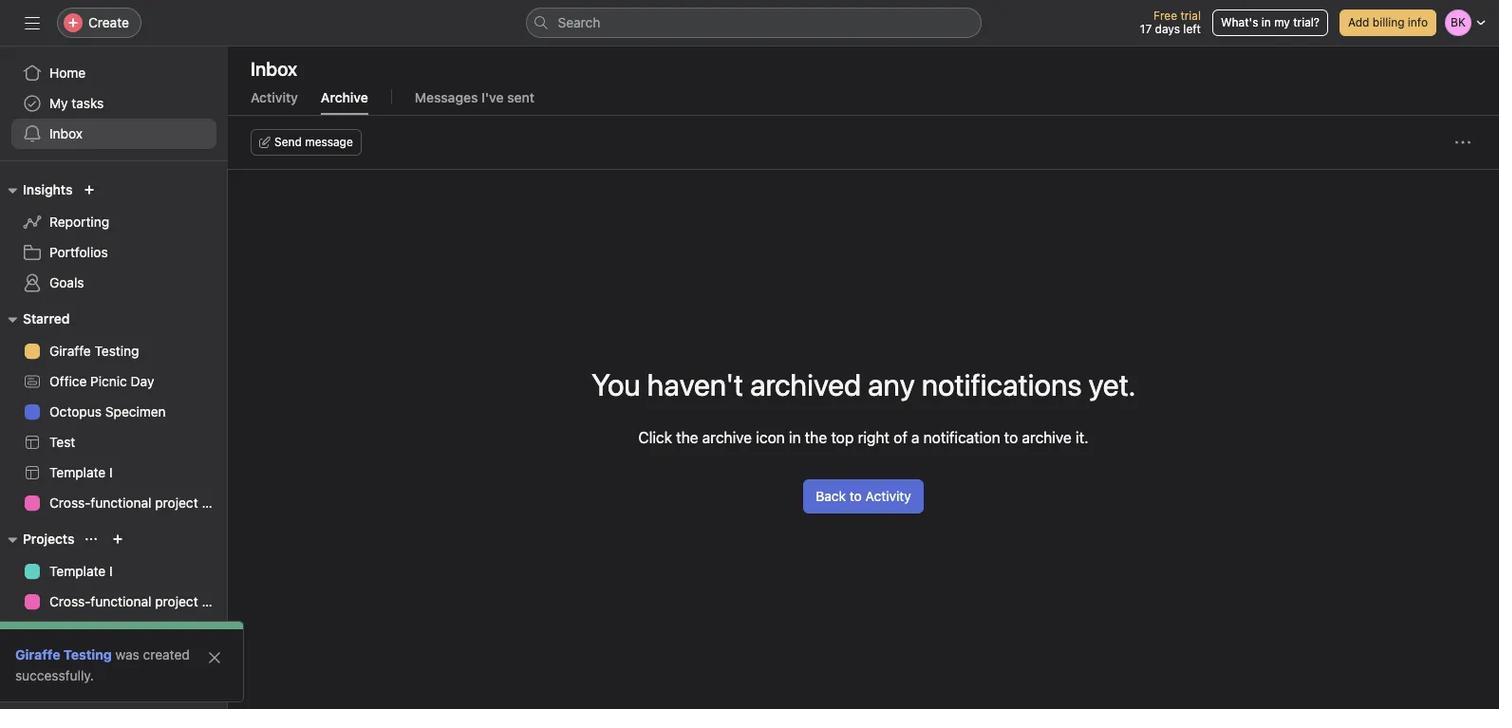 Task type: vqa. For each thing, say whether or not it's contained in the screenshot.
the Search List Box at top
yes



Task type: describe. For each thing, give the bounding box(es) containing it.
0 vertical spatial to
[[1004, 429, 1018, 446]]

free
[[1154, 9, 1177, 23]]

activity link
[[251, 89, 298, 115]]

dashboards
[[114, 654, 186, 670]]

octopus specimen for functional
[[49, 624, 166, 640]]

1 vertical spatial testing
[[64, 647, 112, 663]]

insights
[[23, 181, 73, 197]]

octopus specimen for picnic
[[49, 403, 166, 420]]

was created successfully.
[[15, 647, 190, 684]]

it.
[[1076, 429, 1089, 446]]

plan inside projects element
[[202, 593, 228, 610]]

click
[[638, 429, 672, 446]]

cross- for 1st cross-functional project plan link from the bottom of the page
[[49, 593, 91, 610]]

portfolios link
[[11, 237, 216, 268]]

what's in my trial?
[[1221, 15, 1320, 29]]

17
[[1140, 22, 1152, 36]]

giraffe testing inside starred element
[[49, 343, 139, 359]]

1 vertical spatial giraffe
[[15, 647, 60, 663]]

1 cross-functional project plan link from the top
[[11, 488, 228, 518]]

template i inside starred element
[[49, 464, 113, 480]]

office picnic day
[[49, 373, 154, 389]]

home
[[49, 65, 86, 81]]

of
[[894, 429, 907, 446]]

messages
[[415, 89, 478, 105]]

any
[[868, 366, 915, 403]]

0 vertical spatial giraffe testing link
[[11, 336, 216, 366]]

my tasks link
[[11, 88, 216, 119]]

sent
[[507, 89, 535, 105]]

message
[[305, 135, 353, 149]]

2 the from the left
[[805, 429, 827, 446]]

inbox link
[[11, 119, 216, 149]]

insights element
[[0, 173, 228, 302]]

top
[[831, 429, 854, 446]]

was
[[115, 647, 139, 663]]

send message button
[[251, 129, 362, 156]]

close image
[[207, 650, 222, 666]]

icon
[[756, 429, 785, 446]]

in inside button
[[1262, 15, 1271, 29]]

archive link
[[321, 89, 368, 115]]

show options, current sort, top image
[[86, 534, 97, 545]]

add
[[1348, 15, 1369, 29]]

notifications yet.
[[922, 366, 1135, 403]]

octopus specimen link for functional
[[11, 617, 216, 647]]

testing inside starred element
[[94, 343, 139, 359]]

invite
[[53, 676, 88, 692]]

template i inside projects element
[[49, 563, 113, 579]]

functional for first cross-functional project plan link from the top of the page
[[91, 495, 151, 511]]

functional for 1st cross-functional project plan link from the bottom of the page
[[91, 593, 151, 610]]

test
[[49, 434, 75, 450]]

archive
[[321, 89, 368, 105]]

marketing dashboards
[[49, 654, 186, 670]]

back to activity
[[816, 488, 911, 504]]

free trial 17 days left
[[1140, 9, 1201, 36]]

1 horizontal spatial inbox
[[251, 58, 297, 80]]

send message
[[274, 135, 353, 149]]

you haven't archived any notifications yet.
[[591, 366, 1135, 403]]

projects element
[[0, 522, 228, 709]]

projects
[[23, 531, 74, 547]]

to inside button
[[850, 488, 862, 504]]

cross- for first cross-functional project plan link from the top of the page
[[49, 495, 91, 511]]

i for template i "link" inside the starred element
[[109, 464, 113, 480]]

project for 1st cross-functional project plan link from the bottom of the page
[[155, 593, 198, 610]]

you
[[591, 366, 641, 403]]

created
[[143, 647, 190, 663]]

back
[[816, 488, 846, 504]]

1 the from the left
[[676, 429, 698, 446]]

1 archive from the left
[[702, 429, 752, 446]]

create button
[[57, 8, 141, 38]]

right
[[858, 429, 890, 446]]

messages i've sent link
[[415, 89, 535, 115]]

reporting link
[[11, 207, 216, 237]]

add billing info
[[1348, 15, 1428, 29]]



Task type: locate. For each thing, give the bounding box(es) containing it.
2 functional from the top
[[91, 593, 151, 610]]

new project or portfolio image
[[112, 534, 124, 545]]

2 cross-functional project plan from the top
[[49, 593, 228, 610]]

testing up office picnic day link
[[94, 343, 139, 359]]

0 vertical spatial i
[[109, 464, 113, 480]]

1 vertical spatial specimen
[[105, 624, 166, 640]]

functional inside projects element
[[91, 593, 151, 610]]

octopus specimen inside projects element
[[49, 624, 166, 640]]

0 vertical spatial octopus
[[49, 403, 102, 420]]

project inside starred element
[[155, 495, 198, 511]]

0 vertical spatial inbox
[[251, 58, 297, 80]]

i inside projects element
[[109, 563, 113, 579]]

archived
[[750, 366, 861, 403]]

giraffe up office
[[49, 343, 91, 359]]

template i link down test
[[11, 458, 216, 488]]

goals
[[49, 274, 84, 291]]

1 vertical spatial template i link
[[11, 556, 216, 587]]

picnic
[[90, 373, 127, 389]]

i inside starred element
[[109, 464, 113, 480]]

0 vertical spatial giraffe
[[49, 343, 91, 359]]

portfolios
[[49, 244, 108, 260]]

1 horizontal spatial in
[[1262, 15, 1271, 29]]

i down new project or portfolio icon at left
[[109, 563, 113, 579]]

testing
[[94, 343, 139, 359], [64, 647, 112, 663]]

click the archive icon in the top right of a notification to archive it.
[[638, 429, 1089, 446]]

successfully.
[[15, 667, 94, 684]]

octopus specimen link up 'marketing dashboards'
[[11, 617, 216, 647]]

template i link inside starred element
[[11, 458, 216, 488]]

activity right back
[[865, 488, 911, 504]]

2 plan from the top
[[202, 593, 228, 610]]

1 cross- from the top
[[49, 495, 91, 511]]

octopus inside projects element
[[49, 624, 102, 640]]

0 horizontal spatial inbox
[[49, 125, 83, 141]]

goals link
[[11, 268, 216, 298]]

activity
[[251, 89, 298, 105], [865, 488, 911, 504]]

my
[[49, 95, 68, 111]]

day
[[131, 373, 154, 389]]

1 vertical spatial inbox
[[49, 125, 83, 141]]

1 vertical spatial template i
[[49, 563, 113, 579]]

2 specimen from the top
[[105, 624, 166, 640]]

1 vertical spatial cross-functional project plan link
[[11, 587, 228, 617]]

to right back
[[850, 488, 862, 504]]

functional
[[91, 495, 151, 511], [91, 593, 151, 610]]

info
[[1408, 15, 1428, 29]]

office
[[49, 373, 87, 389]]

octopus specimen link down the picnic
[[11, 397, 216, 427]]

1 vertical spatial giraffe testing link
[[15, 647, 112, 663]]

cross-functional project plan
[[49, 495, 228, 511], [49, 593, 228, 610]]

archive left icon
[[702, 429, 752, 446]]

test link
[[11, 427, 216, 458]]

template i down test
[[49, 464, 113, 480]]

specimen for functional
[[105, 624, 166, 640]]

global element
[[0, 47, 228, 160]]

octopus for cross-
[[49, 624, 102, 640]]

1 template from the top
[[49, 464, 106, 480]]

project down test link
[[155, 495, 198, 511]]

1 project from the top
[[155, 495, 198, 511]]

cross- inside projects element
[[49, 593, 91, 610]]

1 vertical spatial giraffe testing
[[15, 647, 112, 663]]

haven't
[[647, 366, 743, 403]]

template inside starred element
[[49, 464, 106, 480]]

in left 'my'
[[1262, 15, 1271, 29]]

search list box
[[525, 8, 981, 38]]

1 vertical spatial template
[[49, 563, 106, 579]]

specimen inside projects element
[[105, 624, 166, 640]]

cross-functional project plan inside starred element
[[49, 495, 228, 511]]

send
[[274, 135, 302, 149]]

1 octopus from the top
[[49, 403, 102, 420]]

more actions image
[[1455, 135, 1471, 150]]

giraffe inside starred element
[[49, 343, 91, 359]]

0 vertical spatial template i link
[[11, 458, 216, 488]]

2 template from the top
[[49, 563, 106, 579]]

billing
[[1373, 15, 1405, 29]]

my
[[1274, 15, 1290, 29]]

what's in my trial? button
[[1212, 9, 1328, 36]]

home link
[[11, 58, 216, 88]]

giraffe testing up office picnic day
[[49, 343, 139, 359]]

0 vertical spatial cross-functional project plan
[[49, 495, 228, 511]]

project for first cross-functional project plan link from the top of the page
[[155, 495, 198, 511]]

0 vertical spatial cross-functional project plan link
[[11, 488, 228, 518]]

1 vertical spatial octopus specimen
[[49, 624, 166, 640]]

giraffe up successfully. on the left bottom
[[15, 647, 60, 663]]

i down test link
[[109, 464, 113, 480]]

cross- up the projects on the left bottom of page
[[49, 495, 91, 511]]

0 horizontal spatial to
[[850, 488, 862, 504]]

archive left it.
[[1022, 429, 1072, 446]]

functional up was
[[91, 593, 151, 610]]

template i down show options, current sort, top image
[[49, 563, 113, 579]]

cross- inside starred element
[[49, 495, 91, 511]]

to
[[1004, 429, 1018, 446], [850, 488, 862, 504]]

0 vertical spatial octopus specimen
[[49, 403, 166, 420]]

inbox down my
[[49, 125, 83, 141]]

specimen down day on the bottom of page
[[105, 403, 166, 420]]

1 vertical spatial plan
[[202, 593, 228, 610]]

project up created
[[155, 593, 198, 610]]

cross-functional project plan inside projects element
[[49, 593, 228, 610]]

giraffe testing link
[[11, 336, 216, 366], [15, 647, 112, 663]]

specimen for picnic
[[105, 403, 166, 420]]

octopus specimen inside starred element
[[49, 403, 166, 420]]

reporting
[[49, 214, 109, 230]]

office picnic day link
[[11, 366, 216, 397]]

back to activity button
[[803, 479, 923, 514]]

activity up send
[[251, 89, 298, 105]]

template down show options, current sort, top image
[[49, 563, 106, 579]]

to right notification
[[1004, 429, 1018, 446]]

days
[[1155, 22, 1180, 36]]

marketing
[[49, 654, 111, 670]]

0 vertical spatial template
[[49, 464, 106, 480]]

1 horizontal spatial the
[[805, 429, 827, 446]]

octopus specimen down the picnic
[[49, 403, 166, 420]]

0 horizontal spatial archive
[[702, 429, 752, 446]]

i for template i "link" within the projects element
[[109, 563, 113, 579]]

1 horizontal spatial to
[[1004, 429, 1018, 446]]

template i link
[[11, 458, 216, 488], [11, 556, 216, 587]]

functional up new project or portfolio icon at left
[[91, 495, 151, 511]]

0 vertical spatial testing
[[94, 343, 139, 359]]

2 archive from the left
[[1022, 429, 1072, 446]]

plan
[[202, 495, 228, 511], [202, 593, 228, 610]]

0 vertical spatial project
[[155, 495, 198, 511]]

template down test
[[49, 464, 106, 480]]

the right click
[[676, 429, 698, 446]]

octopus specimen link for picnic
[[11, 397, 216, 427]]

search
[[558, 14, 600, 30]]

octopus down office
[[49, 403, 102, 420]]

trial
[[1180, 9, 1201, 23]]

cross-functional project plan link up new project or portfolio icon at left
[[11, 488, 228, 518]]

the left top
[[805, 429, 827, 446]]

template i
[[49, 464, 113, 480], [49, 563, 113, 579]]

left
[[1183, 22, 1201, 36]]

marketing dashboards link
[[11, 647, 216, 678]]

cross-functional project plan link up was
[[11, 587, 228, 617]]

specimen
[[105, 403, 166, 420], [105, 624, 166, 640]]

1 plan from the top
[[202, 495, 228, 511]]

0 horizontal spatial activity
[[251, 89, 298, 105]]

2 octopus specimen link from the top
[[11, 617, 216, 647]]

2 cross- from the top
[[49, 593, 91, 610]]

0 vertical spatial octopus specimen link
[[11, 397, 216, 427]]

in
[[1262, 15, 1271, 29], [789, 429, 801, 446]]

2 cross-functional project plan link from the top
[[11, 587, 228, 617]]

giraffe testing link up the picnic
[[11, 336, 216, 366]]

0 vertical spatial specimen
[[105, 403, 166, 420]]

1 vertical spatial project
[[155, 593, 198, 610]]

1 vertical spatial cross-
[[49, 593, 91, 610]]

what's
[[1221, 15, 1258, 29]]

invite button
[[18, 667, 100, 702]]

hide sidebar image
[[25, 15, 40, 30]]

template for template i "link" inside the starred element
[[49, 464, 106, 480]]

tasks
[[72, 95, 104, 111]]

cross- up "marketing"
[[49, 593, 91, 610]]

template i link down new project or portfolio icon at left
[[11, 556, 216, 587]]

0 vertical spatial plan
[[202, 495, 228, 511]]

1 template i link from the top
[[11, 458, 216, 488]]

0 vertical spatial template i
[[49, 464, 113, 480]]

giraffe testing
[[49, 343, 139, 359], [15, 647, 112, 663]]

template for template i "link" within the projects element
[[49, 563, 106, 579]]

specimen up was
[[105, 624, 166, 640]]

cross-functional project plan link
[[11, 488, 228, 518], [11, 587, 228, 617]]

i've
[[481, 89, 504, 105]]

inbox
[[251, 58, 297, 80], [49, 125, 83, 141]]

octopus specimen link inside projects element
[[11, 617, 216, 647]]

1 vertical spatial i
[[109, 563, 113, 579]]

1 vertical spatial octopus
[[49, 624, 102, 640]]

search button
[[525, 8, 981, 38]]

octopus
[[49, 403, 102, 420], [49, 624, 102, 640]]

octopus specimen
[[49, 403, 166, 420], [49, 624, 166, 640]]

octopus specimen up was
[[49, 624, 166, 640]]

add billing info button
[[1340, 9, 1436, 36]]

1 vertical spatial cross-functional project plan
[[49, 593, 228, 610]]

cross-functional project plan for 1st cross-functional project plan link from the bottom of the page
[[49, 593, 228, 610]]

in right icon
[[789, 429, 801, 446]]

notification
[[923, 429, 1000, 446]]

inbox up the activity link on the top left of the page
[[251, 58, 297, 80]]

2 template i from the top
[[49, 563, 113, 579]]

0 vertical spatial in
[[1262, 15, 1271, 29]]

2 octopus from the top
[[49, 624, 102, 640]]

2 octopus specimen from the top
[[49, 624, 166, 640]]

testing up "invite"
[[64, 647, 112, 663]]

specimen inside starred element
[[105, 403, 166, 420]]

0 vertical spatial giraffe testing
[[49, 343, 139, 359]]

inbox inside global element
[[49, 125, 83, 141]]

octopus for office
[[49, 403, 102, 420]]

1 vertical spatial in
[[789, 429, 801, 446]]

0 horizontal spatial the
[[676, 429, 698, 446]]

cross-functional project plan up new project or portfolio icon at left
[[49, 495, 228, 511]]

giraffe testing up successfully. on the left bottom
[[15, 647, 112, 663]]

1 vertical spatial to
[[850, 488, 862, 504]]

octopus up "marketing"
[[49, 624, 102, 640]]

0 vertical spatial functional
[[91, 495, 151, 511]]

2 template i link from the top
[[11, 556, 216, 587]]

starred button
[[0, 308, 70, 330]]

1 cross-functional project plan from the top
[[49, 495, 228, 511]]

1 template i from the top
[[49, 464, 113, 480]]

archive
[[702, 429, 752, 446], [1022, 429, 1072, 446]]

1 vertical spatial octopus specimen link
[[11, 617, 216, 647]]

cross-functional project plan for first cross-functional project plan link from the top of the page
[[49, 495, 228, 511]]

trial?
[[1293, 15, 1320, 29]]

messages i've sent
[[415, 89, 535, 105]]

template
[[49, 464, 106, 480], [49, 563, 106, 579]]

giraffe testing link up successfully. on the left bottom
[[15, 647, 112, 663]]

cross-functional project plan up was
[[49, 593, 228, 610]]

1 octopus specimen from the top
[[49, 403, 166, 420]]

create
[[88, 14, 129, 30]]

0 vertical spatial activity
[[251, 89, 298, 105]]

a
[[911, 429, 919, 446]]

1 vertical spatial activity
[[865, 488, 911, 504]]

functional inside starred element
[[91, 495, 151, 511]]

giraffe
[[49, 343, 91, 359], [15, 647, 60, 663]]

new image
[[84, 184, 95, 196]]

0 vertical spatial cross-
[[49, 495, 91, 511]]

project
[[155, 495, 198, 511], [155, 593, 198, 610]]

octopus inside starred element
[[49, 403, 102, 420]]

2 i from the top
[[109, 563, 113, 579]]

1 horizontal spatial archive
[[1022, 429, 1072, 446]]

octopus specimen link
[[11, 397, 216, 427], [11, 617, 216, 647]]

1 i from the top
[[109, 464, 113, 480]]

1 octopus specimen link from the top
[[11, 397, 216, 427]]

plan inside starred element
[[202, 495, 228, 511]]

1 specimen from the top
[[105, 403, 166, 420]]

i
[[109, 464, 113, 480], [109, 563, 113, 579]]

cross-
[[49, 495, 91, 511], [49, 593, 91, 610]]

template inside projects element
[[49, 563, 106, 579]]

insights button
[[0, 178, 73, 201]]

1 horizontal spatial activity
[[865, 488, 911, 504]]

1 vertical spatial functional
[[91, 593, 151, 610]]

2 project from the top
[[155, 593, 198, 610]]

my tasks
[[49, 95, 104, 111]]

1 functional from the top
[[91, 495, 151, 511]]

template i link inside projects element
[[11, 556, 216, 587]]

0 horizontal spatial in
[[789, 429, 801, 446]]

starred element
[[0, 302, 228, 522]]

starred
[[23, 310, 70, 327]]

activity inside button
[[865, 488, 911, 504]]

projects button
[[0, 528, 74, 551]]



